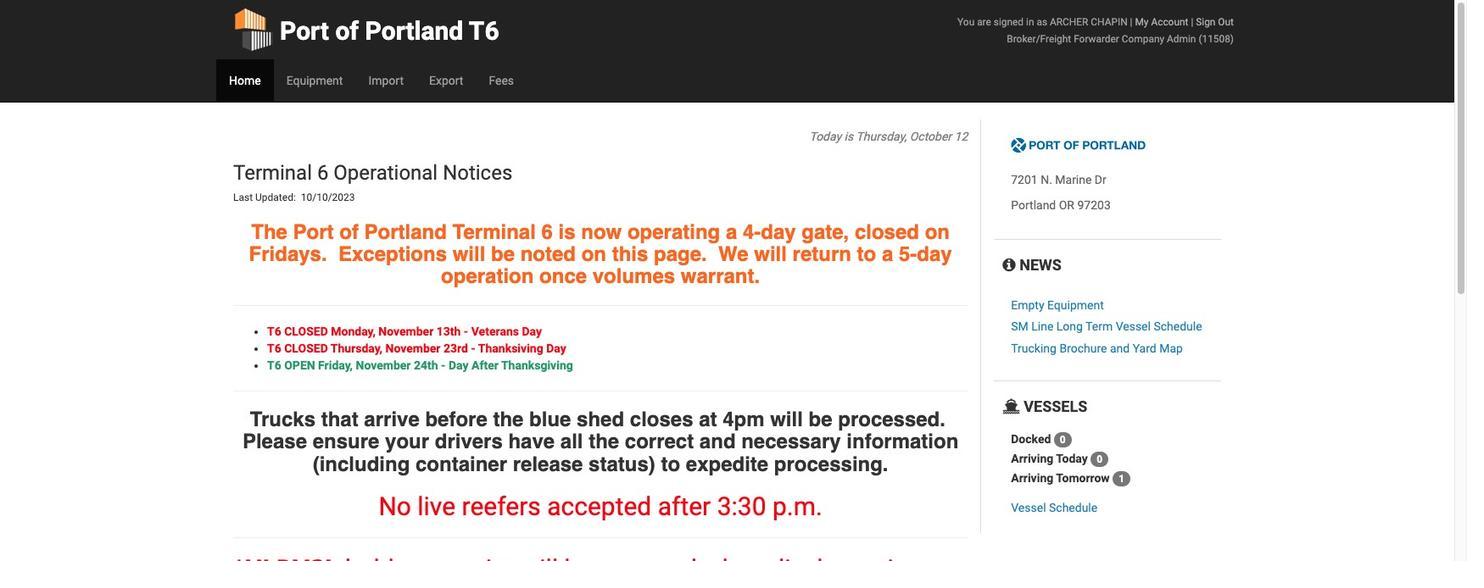 Task type: locate. For each thing, give the bounding box(es) containing it.
long
[[1056, 320, 1083, 334]]

tomorrow
[[1056, 471, 1110, 485]]

equipment inside equipment "popup button"
[[286, 74, 343, 87]]

now
[[581, 220, 622, 244]]

arriving
[[1011, 452, 1053, 465], [1011, 471, 1053, 485]]

volumes
[[593, 265, 675, 289]]

1 horizontal spatial -
[[464, 325, 468, 338]]

0 horizontal spatial to
[[661, 452, 680, 476]]

0 vertical spatial be
[[491, 243, 515, 266]]

portland up import popup button
[[365, 16, 463, 46]]

october
[[910, 130, 952, 143]]

on right '5-'
[[925, 220, 950, 244]]

t6 up "fees" popup button
[[469, 16, 499, 46]]

trucks that arrive before the blue shed closes at 4pm will be processed. please ensure your drivers have all the correct and necessary information (including container release status) to expedite processing.
[[242, 408, 959, 476]]

schedule down tomorrow
[[1049, 501, 1098, 515]]

a left '5-'
[[882, 243, 893, 266]]

of down 10/10/2023
[[339, 220, 359, 244]]

7201
[[1011, 173, 1038, 187]]

day down the 23rd
[[449, 359, 469, 372]]

0 vertical spatial schedule
[[1154, 320, 1202, 334]]

last
[[233, 192, 253, 204]]

1 vertical spatial of
[[339, 220, 359, 244]]

a
[[726, 220, 737, 244], [882, 243, 893, 266]]

of inside the port of portland terminal 6 is now operating a 4-day gate, closed on fridays .  exceptions will be noted on this page.  we will return to a 5-day operation once volumes warrant.
[[339, 220, 359, 244]]

0 horizontal spatial 6
[[317, 161, 329, 185]]

my
[[1135, 16, 1149, 28]]

2 vertical spatial day
[[449, 359, 469, 372]]

1 horizontal spatial vessel
[[1116, 320, 1151, 334]]

0 vertical spatial and
[[1110, 342, 1130, 355]]

0 vertical spatial 6
[[317, 161, 329, 185]]

map
[[1159, 342, 1183, 355]]

1 vertical spatial is
[[558, 220, 575, 244]]

2 horizontal spatial -
[[471, 342, 476, 355]]

1 vertical spatial and
[[700, 430, 736, 454]]

day left gate,
[[761, 220, 796, 244]]

out
[[1218, 16, 1234, 28]]

0 vertical spatial thursday,
[[856, 130, 907, 143]]

a left the '4-'
[[726, 220, 737, 244]]

1 horizontal spatial schedule
[[1154, 320, 1202, 334]]

closed
[[284, 325, 328, 338], [284, 342, 328, 355]]

expedite
[[686, 452, 768, 476]]

to left '5-'
[[857, 243, 876, 266]]

the left blue
[[493, 408, 524, 431]]

0 right docked
[[1060, 434, 1066, 446]]

is left the now
[[558, 220, 575, 244]]

0 vertical spatial to
[[857, 243, 876, 266]]

1 vertical spatial arriving
[[1011, 471, 1053, 485]]

sign out link
[[1196, 16, 1234, 28]]

sm
[[1011, 320, 1028, 334]]

0 horizontal spatial a
[[726, 220, 737, 244]]

portland down terminal 6 operational notices last updated:  10/10/2023
[[364, 220, 447, 244]]

1 horizontal spatial is
[[844, 130, 853, 143]]

- right the 23rd
[[471, 342, 476, 355]]

port of portland t6 image
[[1011, 138, 1147, 155]]

vessel up yard
[[1116, 320, 1151, 334]]

port
[[280, 16, 329, 46], [293, 220, 334, 244]]

be up processing.
[[809, 408, 832, 431]]

equipment right home
[[286, 74, 343, 87]]

0 horizontal spatial vessel
[[1011, 501, 1046, 515]]

portland or 97203
[[1011, 199, 1111, 212]]

is
[[844, 130, 853, 143], [558, 220, 575, 244]]

day left 'info circle' 'image'
[[917, 243, 952, 266]]

thursday, down monday,
[[331, 342, 383, 355]]

fridays
[[249, 243, 321, 266]]

0 vertical spatial closed
[[284, 325, 328, 338]]

-
[[464, 325, 468, 338], [471, 342, 476, 355], [441, 359, 446, 372]]

portland
[[365, 16, 463, 46], [1011, 199, 1056, 212], [364, 220, 447, 244]]

1 horizontal spatial |
[[1191, 16, 1193, 28]]

1 horizontal spatial be
[[809, 408, 832, 431]]

2 vertical spatial portland
[[364, 220, 447, 244]]

my account link
[[1135, 16, 1188, 28]]

is inside the port of portland terminal 6 is now operating a 4-day gate, closed on fridays .  exceptions will be noted on this page.  we will return to a 5-day operation once volumes warrant.
[[558, 220, 575, 244]]

today is thursday, october 12
[[809, 130, 968, 143]]

0 vertical spatial of
[[335, 16, 359, 46]]

1 vertical spatial vessel
[[1011, 501, 1046, 515]]

2 vertical spatial -
[[441, 359, 446, 372]]

1 horizontal spatial on
[[925, 220, 950, 244]]

0 vertical spatial day
[[522, 325, 542, 338]]

1 horizontal spatial the
[[589, 430, 619, 454]]

0 vertical spatial is
[[844, 130, 853, 143]]

1 vertical spatial equipment
[[1047, 299, 1104, 312]]

accepted
[[547, 492, 652, 521]]

portland down 7201
[[1011, 199, 1056, 212]]

please
[[242, 430, 307, 454]]

empty equipment sm line long term vessel schedule trucking brochure and yard map
[[1011, 299, 1202, 355]]

vessel schedule
[[1011, 501, 1098, 515]]

export
[[429, 74, 463, 87]]

news
[[1016, 256, 1062, 274]]

0 vertical spatial -
[[464, 325, 468, 338]]

1 vertical spatial today
[[1056, 452, 1088, 465]]

t6 left open
[[267, 359, 281, 372]]

the right all
[[589, 430, 619, 454]]

6 up once on the left of the page
[[541, 220, 553, 244]]

thanksiving
[[478, 342, 543, 355]]

equipment up the long
[[1047, 299, 1104, 312]]

6 up 10/10/2023
[[317, 161, 329, 185]]

thursday, left october
[[856, 130, 907, 143]]

1 vertical spatial 6
[[541, 220, 553, 244]]

0 horizontal spatial is
[[558, 220, 575, 244]]

no
[[379, 492, 411, 521]]

and left yard
[[1110, 342, 1130, 355]]

be inside the port of portland terminal 6 is now operating a 4-day gate, closed on fridays .  exceptions will be noted on this page.  we will return to a 5-day operation once volumes warrant.
[[491, 243, 515, 266]]

1 horizontal spatial to
[[857, 243, 876, 266]]

0 vertical spatial vessel
[[1116, 320, 1151, 334]]

2 horizontal spatial day
[[546, 342, 566, 355]]

and right correct
[[700, 430, 736, 454]]

today
[[809, 130, 841, 143], [1056, 452, 1088, 465]]

operation
[[441, 265, 534, 289]]

terminal up last
[[233, 161, 312, 185]]

0 horizontal spatial today
[[809, 130, 841, 143]]

to up after
[[661, 452, 680, 476]]

will right 4pm
[[770, 408, 803, 431]]

1 vertical spatial thursday,
[[331, 342, 383, 355]]

warrant.
[[681, 265, 760, 289]]

you are signed in as archer chapin | my account | sign out broker/freight forwarder company admin (11508)
[[957, 16, 1234, 45]]

day up thanksiving
[[522, 325, 542, 338]]

equipment inside the empty equipment sm line long term vessel schedule trucking brochure and yard map
[[1047, 299, 1104, 312]]

0 vertical spatial terminal
[[233, 161, 312, 185]]

0 horizontal spatial thursday,
[[331, 342, 383, 355]]

0 horizontal spatial terminal
[[233, 161, 312, 185]]

3:30
[[717, 492, 766, 521]]

0 vertical spatial portland
[[365, 16, 463, 46]]

veterans
[[471, 325, 519, 338]]

are
[[977, 16, 991, 28]]

be left the 'noted'
[[491, 243, 515, 266]]

day up thanksgiving in the left of the page
[[546, 342, 566, 355]]

terminal inside terminal 6 operational notices last updated:  10/10/2023
[[233, 161, 312, 185]]

1 vertical spatial closed
[[284, 342, 328, 355]]

vessel
[[1116, 320, 1151, 334], [1011, 501, 1046, 515]]

0 vertical spatial equipment
[[286, 74, 343, 87]]

10/10/2023
[[301, 192, 355, 204]]

1 horizontal spatial equipment
[[1047, 299, 1104, 312]]

notices
[[443, 161, 512, 185]]

0 horizontal spatial 0
[[1060, 434, 1066, 446]]

1 horizontal spatial today
[[1056, 452, 1088, 465]]

arriving down docked
[[1011, 452, 1053, 465]]

all
[[560, 430, 583, 454]]

0 up tomorrow
[[1097, 454, 1103, 466]]

1 vertical spatial terminal
[[453, 220, 536, 244]]

23rd
[[443, 342, 468, 355]]

ship image
[[1003, 400, 1020, 415]]

yard
[[1133, 342, 1156, 355]]

vessel schedule link
[[1011, 501, 1098, 515]]

import button
[[356, 59, 416, 102]]

1 horizontal spatial day
[[522, 325, 542, 338]]

vessel down docked 0 arriving today 0 arriving tomorrow 1
[[1011, 501, 1046, 515]]

1 horizontal spatial and
[[1110, 342, 1130, 355]]

- right 24th
[[441, 359, 446, 372]]

t6 inside port of portland t6 link
[[469, 16, 499, 46]]

1 vertical spatial 0
[[1097, 454, 1103, 466]]

- right 13th
[[464, 325, 468, 338]]

terminal up operation
[[453, 220, 536, 244]]

exceptions
[[338, 243, 447, 266]]

day
[[522, 325, 542, 338], [546, 342, 566, 355], [449, 359, 469, 372]]

schedule up map
[[1154, 320, 1202, 334]]

arriving up vessel schedule link
[[1011, 471, 1053, 485]]

1 horizontal spatial 6
[[541, 220, 553, 244]]

7201 n. marine dr
[[1011, 173, 1107, 187]]

schedule inside the empty equipment sm line long term vessel schedule trucking brochure and yard map
[[1154, 320, 1202, 334]]

0 horizontal spatial and
[[700, 430, 736, 454]]

the
[[493, 408, 524, 431], [589, 430, 619, 454]]

0 horizontal spatial day
[[449, 359, 469, 372]]

gate,
[[802, 220, 849, 244]]

1 vertical spatial be
[[809, 408, 832, 431]]

november
[[378, 325, 434, 338], [385, 342, 441, 355], [356, 359, 411, 372]]

equipment
[[286, 74, 343, 87], [1047, 299, 1104, 312]]

arrive
[[364, 408, 420, 431]]

port of portland t6
[[280, 16, 499, 46]]

shed
[[577, 408, 624, 431]]

return
[[793, 243, 851, 266]]

information
[[847, 430, 959, 454]]

0 horizontal spatial schedule
[[1049, 501, 1098, 515]]

thursday,
[[856, 130, 907, 143], [331, 342, 383, 355]]

1 horizontal spatial thursday,
[[856, 130, 907, 143]]

0 vertical spatial arriving
[[1011, 452, 1053, 465]]

home button
[[216, 59, 274, 102]]

dr
[[1095, 173, 1107, 187]]

will right exceptions
[[453, 243, 485, 266]]

1 vertical spatial to
[[661, 452, 680, 476]]

1 vertical spatial port
[[293, 220, 334, 244]]

on left "this"
[[581, 243, 606, 266]]

1 | from the left
[[1130, 16, 1133, 28]]

0 horizontal spatial |
[[1130, 16, 1133, 28]]

0 horizontal spatial equipment
[[286, 74, 343, 87]]

port inside the port of portland terminal 6 is now operating a 4-day gate, closed on fridays .  exceptions will be noted on this page.  we will return to a 5-day operation once volumes warrant.
[[293, 220, 334, 244]]

1 vertical spatial schedule
[[1049, 501, 1098, 515]]

t6 closed monday, november 13th - veterans day t6 closed thursday, november 23rd - thanksiving day t6 open friday, november 24th - day after thanksgiving
[[267, 325, 573, 372]]

terminal
[[233, 161, 312, 185], [453, 220, 536, 244]]

1 horizontal spatial terminal
[[453, 220, 536, 244]]

0 horizontal spatial the
[[493, 408, 524, 431]]

to
[[857, 243, 876, 266], [661, 452, 680, 476]]

port down 10/10/2023
[[293, 220, 334, 244]]

port up equipment "popup button"
[[280, 16, 329, 46]]

you
[[957, 16, 975, 28]]

|
[[1130, 16, 1133, 28], [1191, 16, 1193, 28]]

0 horizontal spatial be
[[491, 243, 515, 266]]

1 vertical spatial november
[[385, 342, 441, 355]]

is left october
[[844, 130, 853, 143]]

| left my
[[1130, 16, 1133, 28]]

| left sign
[[1191, 16, 1193, 28]]

0 vertical spatial november
[[378, 325, 434, 338]]

13th
[[436, 325, 461, 338]]

of up equipment "popup button"
[[335, 16, 359, 46]]



Task type: describe. For each thing, give the bounding box(es) containing it.
once
[[539, 265, 587, 289]]

2 vertical spatial november
[[356, 359, 411, 372]]

trucking brochure and yard map link
[[1011, 342, 1183, 355]]

that
[[321, 408, 358, 431]]

account
[[1151, 16, 1188, 28]]

1 horizontal spatial 0
[[1097, 454, 1103, 466]]

0 horizontal spatial -
[[441, 359, 446, 372]]

1
[[1119, 473, 1125, 485]]

line
[[1031, 320, 1054, 334]]

ensure
[[313, 430, 379, 454]]

docked
[[1011, 432, 1051, 446]]

will inside trucks that arrive before the blue shed closes at 4pm will be processed. please ensure your drivers have all the correct and necessary information (including container release status) to expedite processing.
[[770, 408, 803, 431]]

have
[[508, 430, 555, 454]]

1 arriving from the top
[[1011, 452, 1053, 465]]

0 horizontal spatial day
[[761, 220, 796, 244]]

2 closed from the top
[[284, 342, 328, 355]]

12
[[954, 130, 968, 143]]

empty equipment link
[[1011, 299, 1104, 312]]

status)
[[589, 452, 655, 476]]

1 vertical spatial -
[[471, 342, 476, 355]]

term
[[1086, 320, 1113, 334]]

import
[[368, 74, 404, 87]]

release
[[513, 452, 583, 476]]

today inside docked 0 arriving today 0 arriving tomorrow 1
[[1056, 452, 1088, 465]]

admin
[[1167, 33, 1196, 45]]

forwarder
[[1074, 33, 1119, 45]]

6 inside the port of portland terminal 6 is now operating a 4-day gate, closed on fridays .  exceptions will be noted on this page.  we will return to a 5-day operation once volumes warrant.
[[541, 220, 553, 244]]

live
[[417, 492, 455, 521]]

0 vertical spatial port
[[280, 16, 329, 46]]

marine
[[1055, 173, 1092, 187]]

0 vertical spatial today
[[809, 130, 841, 143]]

(including
[[313, 452, 410, 476]]

terminal inside the port of portland terminal 6 is now operating a 4-day gate, closed on fridays .  exceptions will be noted on this page.  we will return to a 5-day operation once volumes warrant.
[[453, 220, 536, 244]]

processed.
[[838, 408, 946, 431]]

company
[[1122, 33, 1164, 45]]

1 vertical spatial day
[[546, 342, 566, 355]]

and inside trucks that arrive before the blue shed closes at 4pm will be processed. please ensure your drivers have all the correct and necessary information (including container release status) to expedite processing.
[[700, 430, 736, 454]]

necessary
[[741, 430, 841, 454]]

1 closed from the top
[[284, 325, 328, 338]]

terminal 6 operational notices last updated:  10/10/2023
[[233, 161, 517, 204]]

to inside trucks that arrive before the blue shed closes at 4pm will be processed. please ensure your drivers have all the correct and necessary information (including container release status) to expedite processing.
[[661, 452, 680, 476]]

p.m.
[[772, 492, 822, 521]]

open
[[284, 359, 315, 372]]

before
[[425, 408, 487, 431]]

signed
[[994, 16, 1024, 28]]

6 inside terminal 6 operational notices last updated:  10/10/2023
[[317, 161, 329, 185]]

2 | from the left
[[1191, 16, 1193, 28]]

t6 up trucks
[[267, 342, 281, 355]]

portland inside the port of portland terminal 6 is now operating a 4-day gate, closed on fridays .  exceptions will be noted on this page.  we will return to a 5-day operation once volumes warrant.
[[364, 220, 447, 244]]

archer
[[1050, 16, 1088, 28]]

as
[[1037, 16, 1047, 28]]

5-
[[899, 243, 917, 266]]

home
[[229, 74, 261, 87]]

no live reefers accepted after 3:30 p.m.
[[379, 492, 822, 521]]

n.
[[1041, 173, 1052, 187]]

operational
[[334, 161, 438, 185]]

1 vertical spatial portland
[[1011, 199, 1056, 212]]

friday,
[[318, 359, 353, 372]]

sign
[[1196, 16, 1216, 28]]

0 horizontal spatial on
[[581, 243, 606, 266]]

1 horizontal spatial a
[[882, 243, 893, 266]]

vessel inside the empty equipment sm line long term vessel schedule trucking brochure and yard map
[[1116, 320, 1151, 334]]

operating
[[627, 220, 720, 244]]

noted
[[520, 243, 576, 266]]

t6 down the fridays
[[267, 325, 281, 338]]

docked 0 arriving today 0 arriving tomorrow 1
[[1011, 432, 1125, 485]]

brochure
[[1060, 342, 1107, 355]]

broker/freight
[[1007, 33, 1071, 45]]

sm line long term vessel schedule link
[[1011, 320, 1202, 334]]

after
[[658, 492, 711, 521]]

closes
[[630, 408, 693, 431]]

to inside the port of portland terminal 6 is now operating a 4-day gate, closed on fridays .  exceptions will be noted on this page.  we will return to a 5-day operation once volumes warrant.
[[857, 243, 876, 266]]

or
[[1059, 199, 1074, 212]]

1 horizontal spatial day
[[917, 243, 952, 266]]

trucks
[[250, 408, 315, 431]]

the
[[251, 220, 287, 244]]

processing.
[[774, 452, 888, 476]]

thanksgiving
[[501, 359, 573, 372]]

closed
[[855, 220, 919, 244]]

your
[[385, 430, 429, 454]]

info circle image
[[1003, 258, 1016, 273]]

0 vertical spatial 0
[[1060, 434, 1066, 446]]

in
[[1026, 16, 1034, 28]]

container
[[416, 452, 507, 476]]

4-
[[743, 220, 761, 244]]

(11508)
[[1199, 33, 1234, 45]]

reefers
[[462, 492, 541, 521]]

empty
[[1011, 299, 1044, 312]]

will right we
[[754, 243, 787, 266]]

2 arriving from the top
[[1011, 471, 1053, 485]]

24th
[[414, 359, 438, 372]]

be inside trucks that arrive before the blue shed closes at 4pm will be processed. please ensure your drivers have all the correct and necessary information (including container release status) to expedite processing.
[[809, 408, 832, 431]]

97203
[[1077, 199, 1111, 212]]

fees button
[[476, 59, 527, 102]]

monday,
[[331, 325, 376, 338]]

thursday, inside t6 closed monday, november 13th - veterans day t6 closed thursday, november 23rd - thanksiving day t6 open friday, november 24th - day after thanksgiving
[[331, 342, 383, 355]]

vessels
[[1020, 398, 1087, 416]]

port of portland t6 link
[[233, 0, 499, 59]]

and inside the empty equipment sm line long term vessel schedule trucking brochure and yard map
[[1110, 342, 1130, 355]]

trucking
[[1011, 342, 1057, 355]]

blue
[[529, 408, 571, 431]]



Task type: vqa. For each thing, say whether or not it's contained in the screenshot.
Sign up » Link
no



